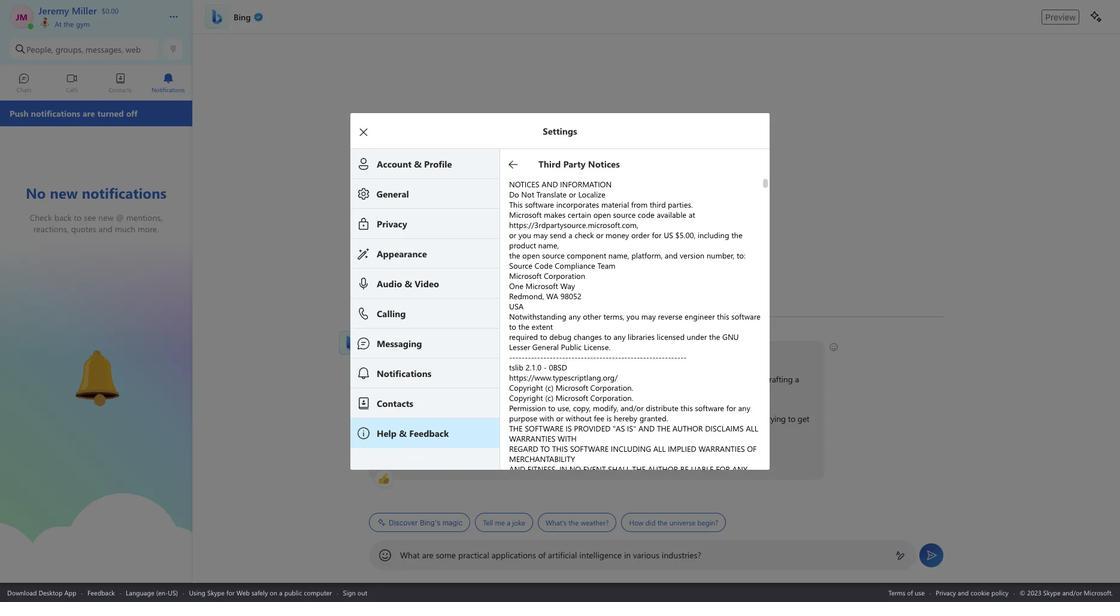 Task type: vqa. For each thing, say whether or not it's contained in the screenshot.
type a message
no



Task type: describe. For each thing, give the bounding box(es) containing it.
what
[[400, 550, 420, 562]]

privacy and cookie policy link
[[936, 589, 1009, 598]]

bing, 9:24 am
[[369, 331, 413, 340]]

.
[[516, 453, 518, 464]]

@bing.
[[605, 387, 630, 399]]

might
[[558, 414, 579, 425]]

question,
[[446, 374, 479, 385]]

feedback,
[[619, 453, 654, 464]]

tell
[[483, 518, 493, 528]]

terms
[[889, 589, 906, 598]]

if
[[376, 453, 380, 464]]

learning.
[[479, 414, 509, 425]]

an
[[389, 414, 398, 425]]

am
[[402, 331, 413, 340]]

so
[[441, 414, 449, 425]]

is
[[408, 348, 414, 359]]

just inside ask me any type of question, like finding vegan restaurants in cambridge, itinerary for your trip to europe or drafting a story for curious kids. in groups, remember to mention me with @bing. i'm an ai preview, so i'm still learning. sometimes i might say something weird. don't get mad at me, i'm just trying to get better! if you want to start over, type
[[750, 414, 763, 425]]

a inside tell me a joke button
[[507, 518, 511, 528]]

what's the weather? button
[[538, 514, 617, 533]]

universe
[[670, 518, 696, 528]]

kids.
[[436, 387, 452, 399]]

say
[[581, 414, 593, 425]]

start
[[427, 453, 443, 464]]

language (en-us) link
[[126, 589, 178, 598]]

third party notices dialog
[[351, 113, 788, 603]]

1 get from the left
[[680, 414, 692, 425]]

today?
[[508, 348, 532, 359]]

joke
[[513, 518, 526, 528]]

the for what's
[[569, 518, 579, 528]]

download
[[7, 589, 37, 598]]

on
[[270, 589, 278, 598]]

ask me any type of question, like finding vegan restaurants in cambridge, itinerary for your trip to europe or drafting a story for curious kids. in groups, remember to mention me with @bing. i'm an ai preview, so i'm still learning. sometimes i might say something weird. don't get mad at me, i'm just trying to get better! if you want to start over, type
[[376, 374, 812, 464]]

tell me a joke
[[483, 518, 526, 528]]

something
[[595, 414, 633, 425]]

drafting
[[765, 374, 793, 385]]

applications
[[492, 550, 536, 562]]

still
[[464, 414, 476, 425]]

give
[[589, 453, 603, 464]]

did
[[646, 518, 656, 528]]

concern.
[[702, 453, 732, 464]]

privacy and cookie policy
[[936, 589, 1009, 598]]

web
[[237, 589, 250, 598]]

me left with
[[574, 387, 585, 399]]

what are some practical applications of artificial intelligence in various industries?
[[400, 550, 702, 562]]

me,
[[722, 414, 735, 425]]

1 horizontal spatial you
[[492, 348, 506, 359]]

a right report
[[695, 453, 699, 464]]

hey, this is bing ! how can i help you today?
[[376, 348, 534, 359]]

feedback
[[87, 589, 115, 598]]

a inside ask me any type of question, like finding vegan restaurants in cambridge, itinerary for your trip to europe or drafting a story for curious kids. in groups, remember to mention me with @bing. i'm an ai preview, so i'm still learning. sometimes i might say something weird. don't get mad at me, i'm just trying to get better! if you want to start over, type
[[795, 374, 800, 385]]

groups, inside the people, groups, messages, web button
[[56, 43, 83, 55]]

europe
[[727, 374, 753, 385]]

preview
[[1046, 12, 1076, 22]]

policy
[[992, 589, 1009, 598]]

2 get from the left
[[798, 414, 810, 425]]

0 horizontal spatial for
[[226, 589, 235, 598]]

Type a message text field
[[400, 550, 886, 562]]

sign
[[343, 589, 356, 598]]

trying
[[765, 414, 786, 425]]

messages,
[[86, 43, 123, 55]]

what's
[[546, 518, 567, 528]]

to down vegan
[[532, 387, 539, 399]]

with
[[587, 387, 603, 399]]

artificial
[[548, 550, 577, 562]]

groups, inside ask me any type of question, like finding vegan restaurants in cambridge, itinerary for your trip to europe or drafting a story for curious kids. in groups, remember to mention me with @bing. i'm an ai preview, so i'm still learning. sometimes i might say something weird. don't get mad at me, i'm just trying to get better! if you want to start over, type
[[463, 387, 490, 399]]

trip
[[703, 374, 716, 385]]

weather?
[[581, 518, 609, 528]]

using skype for web safely on a public computer
[[189, 589, 332, 598]]

ask
[[376, 374, 389, 385]]

privacy
[[936, 589, 957, 598]]

mad
[[694, 414, 711, 425]]

language (en-us)
[[126, 589, 178, 598]]

various
[[633, 550, 660, 562]]

language
[[126, 589, 154, 598]]

web
[[126, 43, 141, 55]]

if
[[537, 453, 542, 464]]

terms of use
[[889, 589, 925, 598]]

mention
[[542, 387, 572, 399]]

using
[[189, 589, 206, 598]]

0 vertical spatial for
[[673, 374, 683, 385]]

you inside ask me any type of question, like finding vegan restaurants in cambridge, itinerary for your trip to europe or drafting a story for curious kids. in groups, remember to mention me with @bing. i'm an ai preview, so i'm still learning. sometimes i might say something weird. don't get mad at me, i'm just trying to get better! if you want to start over, type
[[383, 453, 396, 464]]

(en-
[[156, 589, 168, 598]]

us)
[[168, 589, 178, 598]]

industries?
[[662, 550, 702, 562]]

safely
[[252, 589, 268, 598]]

at the gym
[[53, 19, 90, 29]]

how did the universe begin?
[[630, 518, 719, 528]]

help
[[475, 348, 490, 359]]

bing,
[[369, 331, 385, 340]]

bell
[[60, 345, 76, 358]]



Task type: locate. For each thing, give the bounding box(es) containing it.
to left the give
[[579, 453, 586, 464]]

type up curious
[[419, 374, 435, 385]]

tab list
[[0, 68, 192, 101]]

1 vertical spatial of
[[539, 550, 546, 562]]

the right the at
[[64, 19, 74, 29]]

1 i'm from the left
[[376, 414, 387, 425]]

to left start
[[418, 453, 425, 464]]

weird.
[[635, 414, 657, 425]]

in
[[589, 374, 595, 385], [624, 550, 631, 562]]

in up with
[[589, 374, 595, 385]]

2 vertical spatial of
[[908, 589, 914, 598]]

of
[[437, 374, 444, 385], [539, 550, 546, 562], [908, 589, 914, 598]]

ai
[[400, 414, 407, 425]]

the right did
[[658, 518, 668, 528]]

public
[[284, 589, 302, 598]]

get right trying
[[798, 414, 810, 425]]

1 horizontal spatial for
[[396, 387, 406, 399]]

1 horizontal spatial type
[[465, 453, 480, 464]]

groups, down like
[[463, 387, 490, 399]]

and
[[958, 589, 969, 598]]

2 horizontal spatial for
[[673, 374, 683, 385]]

how inside button
[[630, 518, 644, 528]]

in inside ask me any type of question, like finding vegan restaurants in cambridge, itinerary for your trip to europe or drafting a story for curious kids. in groups, remember to mention me with @bing. i'm an ai preview, so i'm still learning. sometimes i might say something weird. don't get mad at me, i'm just trying to get better! if you want to start over, type
[[589, 374, 595, 385]]

1 vertical spatial how
[[630, 518, 644, 528]]

just left trying
[[750, 414, 763, 425]]

download desktop app
[[7, 589, 76, 598]]

i'm right so
[[451, 414, 462, 425]]

of left the use
[[908, 589, 914, 598]]

magic
[[443, 519, 463, 528]]

0 horizontal spatial of
[[437, 374, 444, 385]]

practical
[[458, 550, 490, 562]]

i'm left an
[[376, 414, 387, 425]]

1 horizontal spatial want
[[559, 453, 577, 464]]

to right trip
[[718, 374, 725, 385]]

1 horizontal spatial just
[[750, 414, 763, 425]]

in left various
[[624, 550, 631, 562]]

sign out link
[[343, 589, 367, 598]]

1 vertical spatial for
[[396, 387, 406, 399]]

0 horizontal spatial you
[[383, 453, 396, 464]]

any
[[404, 374, 417, 385]]

me right the give
[[606, 453, 617, 464]]

for left web
[[226, 589, 235, 598]]

report
[[671, 453, 693, 464]]

bing's
[[420, 519, 441, 528]]

i right "can"
[[470, 348, 472, 359]]

2 horizontal spatial of
[[908, 589, 914, 598]]

0 vertical spatial type
[[419, 374, 435, 385]]

of up kids.
[[437, 374, 444, 385]]

better!
[[376, 427, 400, 438]]

me right tell
[[495, 518, 505, 528]]

2 vertical spatial for
[[226, 589, 235, 598]]

0 vertical spatial of
[[437, 374, 444, 385]]

a
[[795, 374, 800, 385], [695, 453, 699, 464], [507, 518, 511, 528], [279, 589, 283, 598]]

gym
[[76, 19, 90, 29]]

of inside ask me any type of question, like finding vegan restaurants in cambridge, itinerary for your trip to europe or drafting a story for curious kids. in groups, remember to mention me with @bing. i'm an ai preview, so i'm still learning. sometimes i might say something weird. don't get mad at me, i'm just trying to get better! if you want to start over, type
[[437, 374, 444, 385]]

download desktop app link
[[7, 589, 76, 598]]

discover bing's magic
[[389, 519, 463, 528]]

type right 'over,'
[[465, 453, 480, 464]]

how right !
[[437, 348, 453, 359]]

the for at
[[64, 19, 74, 29]]

1 horizontal spatial i'm
[[451, 414, 462, 425]]

skype
[[207, 589, 225, 598]]

groups, down at the gym
[[56, 43, 83, 55]]

want left the give
[[559, 453, 577, 464]]

me left "any"
[[391, 374, 402, 385]]

computer
[[304, 589, 332, 598]]

what's the weather?
[[546, 518, 609, 528]]

how left did
[[630, 518, 644, 528]]

the
[[64, 19, 74, 29], [569, 518, 579, 528], [658, 518, 668, 528]]

2 want from the left
[[559, 453, 577, 464]]

tell me a joke button
[[475, 514, 533, 533]]

vegan
[[523, 374, 545, 385]]

how
[[437, 348, 453, 359], [630, 518, 644, 528]]

to
[[718, 374, 725, 385], [532, 387, 539, 399], [788, 414, 796, 425], [418, 453, 425, 464], [579, 453, 586, 464]]

me inside button
[[495, 518, 505, 528]]

out
[[358, 589, 367, 598]]

1 horizontal spatial i
[[554, 414, 556, 425]]

1 horizontal spatial of
[[539, 550, 546, 562]]

0 horizontal spatial groups,
[[56, 43, 83, 55]]

for left the your
[[673, 374, 683, 385]]

0 horizontal spatial i'm
[[376, 414, 387, 425]]

0 horizontal spatial in
[[589, 374, 595, 385]]

1 vertical spatial just
[[656, 453, 669, 464]]

at the gym button
[[38, 17, 157, 29]]

want inside ask me any type of question, like finding vegan restaurants in cambridge, itinerary for your trip to europe or drafting a story for curious kids. in groups, remember to mention me with @bing. i'm an ai preview, so i'm still learning. sometimes i might say something weird. don't get mad at me, i'm just trying to get better! if you want to start over, type
[[398, 453, 416, 464]]

1 horizontal spatial how
[[630, 518, 644, 528]]

a left joke
[[507, 518, 511, 528]]

of left the artificial
[[539, 550, 546, 562]]

just left report
[[656, 453, 669, 464]]

app
[[64, 589, 76, 598]]

1 vertical spatial type
[[465, 453, 480, 464]]

begin?
[[698, 518, 719, 528]]

some
[[436, 550, 456, 562]]

the right what's
[[569, 518, 579, 528]]

discover
[[389, 519, 418, 528]]

2 horizontal spatial you
[[544, 453, 557, 464]]

the inside the how did the universe begin? button
[[658, 518, 668, 528]]

0 horizontal spatial type
[[419, 374, 435, 385]]

2 horizontal spatial the
[[658, 518, 668, 528]]

i left might
[[554, 414, 556, 425]]

1 vertical spatial groups,
[[463, 387, 490, 399]]

0 horizontal spatial how
[[437, 348, 453, 359]]

0 vertical spatial groups,
[[56, 43, 83, 55]]

1 vertical spatial i
[[554, 414, 556, 425]]

2 i'm from the left
[[451, 414, 462, 425]]

itinerary
[[641, 374, 671, 385]]

0 vertical spatial how
[[437, 348, 453, 359]]

0 vertical spatial in
[[589, 374, 595, 385]]

(smileeyes)
[[535, 347, 574, 358]]

i inside ask me any type of question, like finding vegan restaurants in cambridge, itinerary for your trip to europe or drafting a story for curious kids. in groups, remember to mention me with @bing. i'm an ai preview, so i'm still learning. sometimes i might say something weird. don't get mad at me, i'm just trying to get better! if you want to start over, type
[[554, 414, 556, 425]]

finding
[[496, 374, 521, 385]]

0 horizontal spatial the
[[64, 19, 74, 29]]

1 horizontal spatial groups,
[[463, 387, 490, 399]]

use
[[915, 589, 925, 598]]

9:24
[[387, 331, 400, 340]]

i'm right me, in the bottom of the page
[[737, 414, 748, 425]]

over,
[[446, 453, 462, 464]]

to right trying
[[788, 414, 796, 425]]

1 horizontal spatial the
[[569, 518, 579, 528]]

this
[[393, 348, 406, 359]]

1 want from the left
[[398, 453, 416, 464]]

feedback link
[[87, 589, 115, 598]]

0 horizontal spatial just
[[656, 453, 669, 464]]

for right the story
[[396, 387, 406, 399]]

newtopic
[[482, 453, 516, 464]]

you
[[492, 348, 506, 359], [383, 453, 396, 464], [544, 453, 557, 464]]

terms of use link
[[889, 589, 925, 598]]

the inside what's the weather? button
[[569, 518, 579, 528]]

3 i'm from the left
[[737, 414, 748, 425]]

0 vertical spatial i
[[470, 348, 472, 359]]

1 horizontal spatial in
[[624, 550, 631, 562]]

!
[[432, 348, 435, 359]]

how did the universe begin? button
[[622, 514, 727, 533]]

are
[[422, 550, 434, 562]]

0 horizontal spatial get
[[680, 414, 692, 425]]

restaurants
[[547, 374, 587, 385]]

intelligence
[[580, 550, 622, 562]]

sign out
[[343, 589, 367, 598]]

the inside the at the gym button
[[64, 19, 74, 29]]

0 horizontal spatial want
[[398, 453, 416, 464]]

2 horizontal spatial i'm
[[737, 414, 748, 425]]

and
[[520, 453, 535, 464]]

or
[[755, 374, 763, 385]]

a right drafting
[[795, 374, 800, 385]]

0 vertical spatial just
[[750, 414, 763, 425]]

people, groups, messages, web
[[26, 43, 141, 55]]

cookie
[[971, 589, 990, 598]]

using skype for web safely on a public computer link
[[189, 589, 332, 598]]

don't
[[659, 414, 678, 425]]

can
[[456, 348, 468, 359]]

0 horizontal spatial i
[[470, 348, 472, 359]]

a right on
[[279, 589, 283, 598]]

bing
[[416, 348, 432, 359]]

(openhands)
[[735, 452, 780, 464]]

type
[[419, 374, 435, 385], [465, 453, 480, 464]]

curious
[[408, 387, 434, 399]]

your
[[685, 374, 701, 385]]

want left start
[[398, 453, 416, 464]]

1 horizontal spatial get
[[798, 414, 810, 425]]

1 vertical spatial in
[[624, 550, 631, 562]]

get left the "mad"
[[680, 414, 692, 425]]



